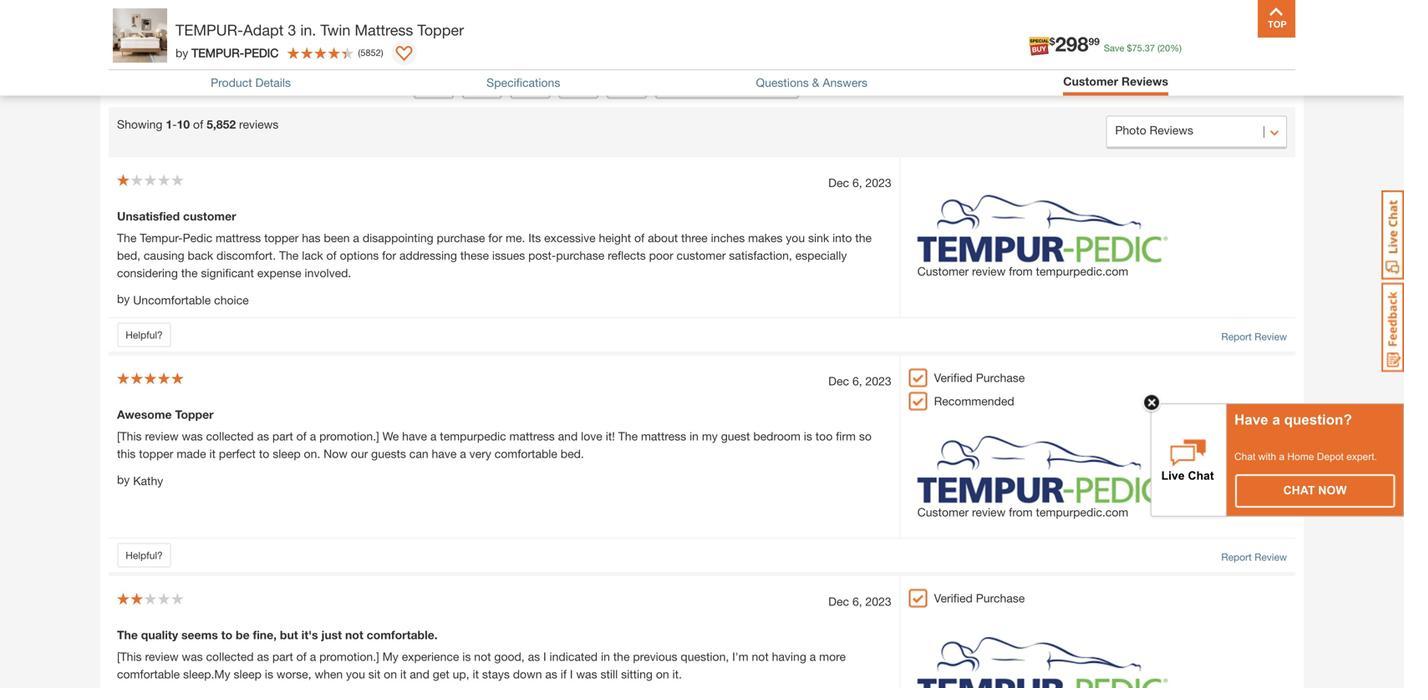 Task type: vqa. For each thing, say whether or not it's contained in the screenshot.
bottom sleep
yes



Task type: locate. For each thing, give the bounding box(es) containing it.
1 from from the top
[[1009, 265, 1033, 279]]

to right perfect
[[259, 447, 269, 461]]

1 logo image from the top
[[918, 195, 1168, 263]]

very
[[470, 447, 491, 461]]

$ inside $ 298 99
[[1050, 36, 1055, 47]]

collected inside the quality seems to be fine, but it's just not comfortable. [this review was collected as part of a promotion.] my experience is not good, as i indicated in the previous question, i'm not having a more comfortable sleep.my sleep is worse, when you sit on it and get up, it stays down as if i was still sitting on it.
[[206, 651, 254, 664]]

1 vertical spatial topper
[[139, 447, 173, 461]]

tempurpedic
[[440, 430, 506, 444]]

quality
[[141, 629, 178, 643]]

1 vertical spatial customer
[[918, 265, 969, 279]]

0 horizontal spatial to
[[221, 629, 233, 643]]

verified purchase for [this review was collected as part of a promotion.] my experience is not good, as i indicated in the previous question, i'm not having a more comfortable sleep.my sleep is worse, when you sit on it and get up, it stays down as if i was still sitting on it.
[[934, 592, 1025, 606]]

0 horizontal spatial the
[[181, 266, 198, 280]]

1 horizontal spatial 3
[[520, 78, 527, 91]]

by for by kathy
[[117, 473, 130, 487]]

by inside by kathy
[[117, 473, 130, 487]]

causing
[[144, 249, 184, 263]]

the
[[856, 231, 872, 245], [181, 266, 198, 280], [613, 651, 630, 664]]

i
[[543, 651, 546, 664], [570, 668, 573, 682]]

0 horizontal spatial sleep
[[234, 668, 262, 682]]

1 vertical spatial and
[[410, 668, 430, 682]]

2 part from the top
[[272, 651, 293, 664]]

0 vertical spatial customer
[[183, 210, 236, 223]]

you inside unsatisfied customer the tempur-pedic mattress topper has been a disappointing purchase for me. its excessive height of about three inches makes you sink into the bed, causing back discomfort. the lack of options for addressing these issues post-purchase reflects poor customer satisfaction, especially considering the significant expense involved.
[[786, 231, 805, 245]]

verified purchase for [this review was collected as part of a promotion.] we have a tempurpedic mattress and love it! the mattress in my guest bedroom is too firm so this topper made it perfect to sleep on. now our guests can have a very comfortable bed.
[[934, 371, 1025, 385]]

part inside 'awesome topper [this review was collected as part of a promotion.] we have a tempurpedic mattress and love it! the mattress in my guest bedroom is too firm so this topper made it perfect to sleep on. now our guests can have a very comfortable bed.'
[[272, 430, 293, 444]]

choice
[[214, 294, 249, 307]]

on right "sit" at bottom left
[[384, 668, 397, 682]]

1 left 10
[[166, 118, 172, 131]]

1 horizontal spatial for
[[488, 231, 503, 245]]

1 report review from the top
[[1222, 331, 1287, 343]]

dec 6, 2023 up so on the right bottom
[[829, 375, 892, 388]]

0 vertical spatial for
[[488, 231, 503, 245]]

0 vertical spatial you
[[786, 231, 805, 245]]

-
[[172, 118, 177, 131]]

not
[[345, 629, 363, 643], [474, 651, 491, 664], [752, 651, 769, 664]]

for
[[488, 231, 503, 245], [382, 249, 396, 263]]

2 vertical spatial customer
[[918, 506, 969, 520]]

verified purchases only
[[665, 78, 789, 91]]

dec up into
[[829, 176, 849, 190]]

1 vertical spatial part
[[272, 651, 293, 664]]

product image image
[[113, 8, 167, 63]]

have
[[402, 430, 427, 444], [432, 447, 457, 461]]

i'm
[[732, 651, 749, 664]]

2 horizontal spatial mattress
[[641, 430, 687, 444]]

1 review from the top
[[1255, 331, 1287, 343]]

2 horizontal spatial the
[[856, 231, 872, 245]]

1 horizontal spatial you
[[786, 231, 805, 245]]

2 vertical spatial logo image
[[918, 638, 1168, 689]]

purchase up these
[[437, 231, 485, 245]]

( 5852 )
[[358, 47, 383, 58]]

chat
[[1235, 451, 1256, 463]]

topper up kathy at the left bottom of page
[[139, 447, 173, 461]]

1 report review button from the top
[[1222, 329, 1287, 345]]

3 left in.
[[288, 21, 296, 39]]

2 horizontal spatial it
[[473, 668, 479, 682]]

( right 37
[[1158, 43, 1160, 54]]

the left 'quality'
[[117, 629, 138, 643]]

2 vertical spatial by
[[117, 473, 130, 487]]

by left kathy at the left bottom of page
[[117, 473, 130, 487]]

purchase
[[976, 371, 1025, 385], [976, 592, 1025, 606]]

customer
[[183, 210, 236, 223], [677, 249, 726, 263]]

the inside 'awesome topper [this review was collected as part of a promotion.] we have a tempurpedic mattress and love it! the mattress in my guest bedroom is too firm so this topper made it perfect to sleep on. now our guests can have a very comfortable bed.'
[[618, 430, 638, 444]]

2 2023 from the top
[[866, 375, 892, 388]]

a up 'on.'
[[310, 430, 316, 444]]

1 horizontal spatial comfortable
[[495, 447, 558, 461]]

0 vertical spatial was
[[182, 430, 203, 444]]

for down 'disappointing'
[[382, 249, 396, 263]]

down
[[513, 668, 542, 682]]

the up bed,
[[117, 231, 137, 245]]

indicated
[[550, 651, 598, 664]]

mattress up discomfort. at the left top
[[216, 231, 261, 245]]

1 vertical spatial from
[[1009, 506, 1033, 520]]

2 on from the left
[[656, 668, 669, 682]]

helpful? button for kathy
[[117, 544, 171, 569]]

0 horizontal spatial comfortable
[[117, 668, 180, 682]]

sitting
[[621, 668, 653, 682]]

the up still
[[613, 651, 630, 664]]

bed.
[[561, 447, 584, 461]]

0 horizontal spatial have
[[402, 430, 427, 444]]

in.
[[300, 21, 316, 39]]

2 promotion.] from the top
[[319, 651, 379, 664]]

to
[[259, 447, 269, 461], [221, 629, 233, 643]]

$ left the .
[[1127, 43, 1132, 54]]

save $ 75 . 37 ( 20 %)
[[1104, 43, 1182, 54]]

1 on from the left
[[384, 668, 397, 682]]

star symbol image
[[479, 78, 492, 89]]

inches
[[711, 231, 745, 245]]

addressing
[[400, 249, 457, 263]]

0 horizontal spatial is
[[265, 668, 273, 682]]

1 vertical spatial in
[[601, 651, 610, 664]]

is up up,
[[463, 651, 471, 664]]

1 vertical spatial verified purchase
[[934, 592, 1025, 606]]

sleep down "be"
[[234, 668, 262, 682]]

review
[[972, 265, 1006, 279], [145, 430, 179, 444], [972, 506, 1006, 520], [145, 651, 179, 664]]

1 tempurpedic.com from the top
[[1036, 265, 1129, 279]]

2 dec 6, 2023 from the top
[[829, 375, 892, 388]]

0 vertical spatial by
[[176, 46, 188, 60]]

of up 'reflects' at the top left of the page
[[635, 231, 645, 245]]

Search text field
[[117, 57, 364, 90]]

2 from from the top
[[1009, 506, 1033, 520]]

in up still
[[601, 651, 610, 664]]

1 collected from the top
[[206, 430, 254, 444]]

dec up the more
[[829, 595, 849, 609]]

2 vertical spatial was
[[576, 668, 597, 682]]

was up sleep.my
[[182, 651, 203, 664]]

guest
[[721, 430, 750, 444]]

0 horizontal spatial topper
[[139, 447, 173, 461]]

purchase down excessive
[[556, 249, 605, 263]]

review inside 'awesome topper [this review was collected as part of a promotion.] we have a tempurpedic mattress and love it! the mattress in my guest bedroom is too firm so this topper made it perfect to sleep on. now our guests can have a very comfortable bed.'
[[145, 430, 179, 444]]

dec for awesome topper [this review was collected as part of a promotion.] we have a tempurpedic mattress and love it! the mattress in my guest bedroom is too firm so this topper made it perfect to sleep on. now our guests can have a very comfortable bed.
[[829, 375, 849, 388]]

of inside 'awesome topper [this review was collected as part of a promotion.] we have a tempurpedic mattress and love it! the mattress in my guest bedroom is too firm so this topper made it perfect to sleep on. now our guests can have a very comfortable bed.'
[[296, 430, 307, 444]]

2023 for unsatisfied customer the tempur-pedic mattress topper has been a disappointing purchase for me. its excessive height of about three inches makes you sink into the bed, causing back discomfort. the lack of options for addressing these issues post-purchase reflects poor customer satisfaction, especially considering the significant expense involved.
[[866, 176, 892, 190]]

topper inside 'awesome topper [this review was collected as part of a promotion.] we have a tempurpedic mattress and love it! the mattress in my guest bedroom is too firm so this topper made it perfect to sleep on. now our guests can have a very comfortable bed.'
[[139, 447, 173, 461]]

and down 'experience' at bottom
[[410, 668, 430, 682]]

1 vertical spatial purchase
[[556, 249, 605, 263]]

was down the indicated
[[576, 668, 597, 682]]

feedback link image
[[1382, 283, 1405, 373]]

the inside the quality seems to be fine, but it's just not comfortable. [this review was collected as part of a promotion.] my experience is not good, as i indicated in the previous question, i'm not having a more comfortable sleep.my sleep is worse, when you sit on it and get up, it stays down as if i was still sitting on it.
[[117, 629, 138, 643]]

1 horizontal spatial is
[[463, 651, 471, 664]]

not right just
[[345, 629, 363, 643]]

1 vertical spatial is
[[463, 651, 471, 664]]

(
[[1158, 43, 1160, 54], [358, 47, 361, 58]]

dec up firm
[[829, 375, 849, 388]]

1 horizontal spatial sleep
[[273, 447, 301, 461]]

not right i'm
[[752, 651, 769, 664]]

0 vertical spatial from
[[1009, 265, 1033, 279]]

0 horizontal spatial it
[[209, 447, 216, 461]]

dec 6, 2023 up the more
[[829, 595, 892, 609]]

still
[[601, 668, 618, 682]]

1 vertical spatial sleep
[[234, 668, 262, 682]]

it
[[209, 447, 216, 461], [400, 668, 407, 682], [473, 668, 479, 682]]

1 horizontal spatial to
[[259, 447, 269, 461]]

2 vertical spatial the
[[613, 651, 630, 664]]

of inside the quality seems to be fine, but it's just not comfortable. [this review was collected as part of a promotion.] my experience is not good, as i indicated in the previous question, i'm not having a more comfortable sleep.my sleep is worse, when you sit on it and get up, it stays down as if i was still sitting on it.
[[296, 651, 307, 664]]

2 6, from the top
[[853, 375, 862, 388]]

2 purchase from the top
[[976, 592, 1025, 606]]

mattress right tempurpedic
[[510, 430, 555, 444]]

from
[[1009, 265, 1033, 279], [1009, 506, 1033, 520]]

you
[[786, 231, 805, 245], [346, 668, 365, 682]]

0 horizontal spatial not
[[345, 629, 363, 643]]

1 vertical spatial report review button
[[1222, 550, 1287, 565]]

0 vertical spatial report
[[1222, 331, 1252, 343]]

3
[[288, 21, 296, 39], [520, 78, 527, 91]]

2 horizontal spatial is
[[804, 430, 813, 444]]

1 helpful? from the top
[[126, 329, 163, 341]]

the right into
[[856, 231, 872, 245]]

logo image
[[918, 195, 1168, 263], [918, 437, 1168, 504], [918, 638, 1168, 689]]

report review button for the tempur-pedic mattress topper has been a disappointing purchase for me. its excessive height of about three inches makes you sink into the bed, causing back discomfort. the lack of options for addressing these issues post-purchase reflects poor customer satisfaction, especially considering the significant expense involved.
[[1222, 329, 1287, 345]]

mahwah 10pm
[[207, 32, 301, 48]]

collected up perfect
[[206, 430, 254, 444]]

customer for 2nd logo from the top
[[918, 506, 969, 520]]

1 vertical spatial report
[[1222, 552, 1252, 564]]

it right up,
[[473, 668, 479, 682]]

services
[[1024, 44, 1075, 60]]

0 vertical spatial promotion.]
[[319, 430, 379, 444]]

1 vertical spatial dec
[[829, 375, 849, 388]]

if
[[561, 668, 567, 682]]

review
[[1255, 331, 1287, 343], [1255, 552, 1287, 564]]

07430
[[364, 32, 401, 48]]

2 collected from the top
[[206, 651, 254, 664]]

0 vertical spatial in
[[690, 430, 699, 444]]

purchase for [this review was collected as part of a promotion.] we have a tempurpedic mattress and love it! the mattress in my guest bedroom is too firm so this topper made it perfect to sleep on. now our guests can have a very comfortable bed.
[[976, 371, 1025, 385]]

10pm
[[265, 32, 301, 48]]

from for 2nd logo from the top
[[1009, 506, 1033, 520]]

0 vertical spatial helpful?
[[126, 329, 163, 341]]

mattress
[[355, 21, 413, 39]]

2 tempurpedic.com from the top
[[1036, 506, 1129, 520]]

report review
[[1222, 331, 1287, 343], [1222, 552, 1287, 564]]

have right can
[[432, 447, 457, 461]]

and up bed.
[[558, 430, 578, 444]]

0 vertical spatial purchase
[[976, 371, 1025, 385]]

2 report from the top
[[1222, 552, 1252, 564]]

mattress inside unsatisfied customer the tempur-pedic mattress topper has been a disappointing purchase for me. its excessive height of about three inches makes you sink into the bed, causing back discomfort. the lack of options for addressing these issues post-purchase reflects poor customer satisfaction, especially considering the significant expense involved.
[[216, 231, 261, 245]]

verified purchases only button
[[655, 66, 799, 99]]

2 helpful? from the top
[[126, 550, 163, 562]]

1 vertical spatial helpful? button
[[117, 544, 171, 569]]

in
[[690, 430, 699, 444], [601, 651, 610, 664]]

3 inside button
[[520, 78, 527, 91]]

it inside 'awesome topper [this review was collected as part of a promotion.] we have a tempurpedic mattress and love it! the mattress in my guest bedroom is too firm so this topper made it perfect to sleep on. now our guests can have a very comfortable bed.'
[[209, 447, 216, 461]]

1 vertical spatial 6,
[[853, 375, 862, 388]]

it right made
[[209, 447, 216, 461]]

review for [this review was collected as part of a promotion.] we have a tempurpedic mattress and love it! the mattress in my guest bedroom is too firm so this topper made it perfect to sleep on. now our guests can have a very comfortable bed.
[[1255, 552, 1287, 564]]

1 vertical spatial report review
[[1222, 552, 1287, 564]]

answers
[[823, 76, 868, 90]]

in inside 'awesome topper [this review was collected as part of a promotion.] we have a tempurpedic mattress and love it! the mattress in my guest bedroom is too firm so this topper made it perfect to sleep on. now our guests can have a very comfortable bed.'
[[690, 430, 699, 444]]

1 promotion.] from the top
[[319, 430, 379, 444]]

1 horizontal spatial in
[[690, 430, 699, 444]]

the inside the quality seems to be fine, but it's just not comfortable. [this review was collected as part of a promotion.] my experience is not good, as i indicated in the previous question, i'm not having a more comfortable sleep.my sleep is worse, when you sit on it and get up, it stays down as if i was still sitting on it.
[[613, 651, 630, 664]]

customer down three
[[677, 249, 726, 263]]

diy
[[1112, 44, 1134, 60]]

0 vertical spatial the
[[856, 231, 872, 245]]

report review down chat
[[1222, 552, 1287, 564]]

helpful? button down the uncomfortable
[[117, 323, 171, 348]]

report review button down chat
[[1222, 550, 1287, 565]]

helpful? button down kathy button
[[117, 544, 171, 569]]

2 customer review from tempurpedic.com from the top
[[918, 506, 1129, 520]]

is left too
[[804, 430, 813, 444]]

$ left 99
[[1050, 36, 1055, 47]]

customer review from tempurpedic.com
[[918, 265, 1129, 279], [918, 506, 1129, 520]]

significant
[[201, 266, 254, 280]]

1 horizontal spatial and
[[558, 430, 578, 444]]

it right "sit" at bottom left
[[400, 668, 407, 682]]

1 customer review from tempurpedic.com from the top
[[918, 265, 1129, 279]]

comfortable inside the quality seems to be fine, but it's just not comfortable. [this review was collected as part of a promotion.] my experience is not good, as i indicated in the previous question, i'm not having a more comfortable sleep.my sleep is worse, when you sit on it and get up, it stays down as if i was still sitting on it.
[[117, 668, 180, 682]]

topper left has
[[264, 231, 299, 245]]

helpful? down the uncomfortable
[[126, 329, 163, 341]]

2 report review button from the top
[[1222, 550, 1287, 565]]

1 part from the top
[[272, 430, 293, 444]]

adapt
[[243, 21, 284, 39]]

0 vertical spatial to
[[259, 447, 269, 461]]

2 verified purchase from the top
[[934, 592, 1025, 606]]

in inside the quality seems to be fine, but it's just not comfortable. [this review was collected as part of a promotion.] my experience is not good, as i indicated in the previous question, i'm not having a more comfortable sleep.my sleep is worse, when you sit on it and get up, it stays down as if i was still sitting on it.
[[601, 651, 610, 664]]

to inside the quality seems to be fine, but it's just not comfortable. [this review was collected as part of a promotion.] my experience is not good, as i indicated in the previous question, i'm not having a more comfortable sleep.my sleep is worse, when you sit on it and get up, it stays down as if i was still sitting on it.
[[221, 629, 233, 643]]

tempur- up the by tempur-pedic
[[176, 21, 243, 39]]

0 vertical spatial and
[[558, 430, 578, 444]]

1 2023 from the top
[[866, 176, 892, 190]]

0 vertical spatial tempurpedic.com
[[1036, 265, 1129, 279]]

2 vertical spatial verified
[[934, 592, 973, 606]]

customer reviews button
[[1064, 74, 1169, 92], [1064, 74, 1169, 88]]

0 vertical spatial customer review from tempurpedic.com
[[918, 265, 1129, 279]]

unsatisfied
[[117, 210, 180, 223]]

0 horizontal spatial in
[[601, 651, 610, 664]]

1 dec from the top
[[829, 176, 849, 190]]

dec 6, 2023
[[829, 176, 892, 190], [829, 375, 892, 388], [829, 595, 892, 609]]

0 horizontal spatial 1
[[166, 118, 172, 131]]

1 6, from the top
[[853, 176, 862, 190]]

0 vertical spatial verified purchase
[[934, 371, 1025, 385]]

the right it! at the left of the page
[[618, 430, 638, 444]]

1 vertical spatial comfortable
[[117, 668, 180, 682]]

2 dec from the top
[[829, 375, 849, 388]]

of up involved.
[[326, 249, 337, 263]]

promotion.] up our
[[319, 430, 379, 444]]

0 vertical spatial is
[[804, 430, 813, 444]]

sit
[[368, 668, 381, 682]]

click to redirect to view my cart page image
[[1252, 20, 1272, 40]]

1 vertical spatial by
[[117, 292, 130, 306]]

1 vertical spatial tempurpedic.com
[[1036, 506, 1129, 520]]

questions & answers button
[[756, 76, 868, 90], [756, 76, 868, 90]]

1 right mattress
[[414, 8, 421, 24]]

2023
[[866, 176, 892, 190], [866, 375, 892, 388], [866, 595, 892, 609]]

1 horizontal spatial 1
[[414, 8, 421, 24]]

a left 'very'
[[460, 447, 466, 461]]

2 [this from the top
[[117, 651, 142, 664]]

mattress left my at the bottom of the page
[[641, 430, 687, 444]]

have up can
[[402, 430, 427, 444]]

of up 'on.'
[[296, 430, 307, 444]]

customer up 'pedic'
[[183, 210, 236, 223]]

0 horizontal spatial purchase
[[437, 231, 485, 245]]

to left "be"
[[221, 629, 233, 643]]

2 vertical spatial dec 6, 2023
[[829, 595, 892, 609]]

of up worse,
[[296, 651, 307, 664]]

by kathy
[[117, 473, 163, 488]]

1 horizontal spatial on
[[656, 668, 669, 682]]

helpful? button
[[117, 323, 171, 348], [117, 544, 171, 569]]

you left sink at top
[[786, 231, 805, 245]]

part
[[272, 430, 293, 444], [272, 651, 293, 664]]

as
[[257, 430, 269, 444], [257, 651, 269, 664], [528, 651, 540, 664], [545, 668, 558, 682]]

1 purchase from the top
[[976, 371, 1025, 385]]

1 [this from the top
[[117, 430, 142, 444]]

dec 6, 2023 up into
[[829, 176, 892, 190]]

1 dec 6, 2023 from the top
[[829, 176, 892, 190]]

( left )
[[358, 47, 361, 58]]

by down considering
[[117, 292, 130, 306]]

is inside 'awesome topper [this review was collected as part of a promotion.] we have a tempurpedic mattress and love it! the mattress in my guest bedroom is too firm so this topper made it perfect to sleep on. now our guests can have a very comfortable bed.'
[[804, 430, 813, 444]]

only
[[765, 78, 789, 91]]

1 report from the top
[[1222, 331, 1252, 343]]

part inside the quality seems to be fine, but it's just not comfortable. [this review was collected as part of a promotion.] my experience is not good, as i indicated in the previous question, i'm not having a more comfortable sleep.my sleep is worse, when you sit on it and get up, it stays down as if i was still sitting on it.
[[272, 651, 293, 664]]

2 vertical spatial 6,
[[853, 595, 862, 609]]

topper up made
[[175, 408, 214, 422]]

1 horizontal spatial have
[[432, 447, 457, 461]]

review inside the quality seems to be fine, but it's just not comfortable. [this review was collected as part of a promotion.] my experience is not good, as i indicated in the previous question, i'm not having a more comfortable sleep.my sleep is worse, when you sit on it and get up, it stays down as if i was still sitting on it.
[[145, 651, 179, 664]]

comfortable right 'very'
[[495, 447, 558, 461]]

by right the home depot logo
[[176, 46, 188, 60]]

was up made
[[182, 430, 203, 444]]

promotion.] up when
[[319, 651, 379, 664]]

2 review from the top
[[1255, 552, 1287, 564]]

of right 10
[[193, 118, 203, 131]]

verified
[[665, 78, 704, 91], [934, 371, 973, 385], [934, 592, 973, 606]]

$
[[1050, 36, 1055, 47], [1127, 43, 1132, 54]]

1 verified purchase from the top
[[934, 371, 1025, 385]]

1 vertical spatial collected
[[206, 651, 254, 664]]

awesome topper [this review was collected as part of a promotion.] we have a tempurpedic mattress and love it! the mattress in my guest bedroom is too firm so this topper made it perfect to sleep on. now our guests can have a very comfortable bed.
[[117, 408, 872, 461]]

report review button up "have" on the bottom right of page
[[1222, 329, 1287, 345]]

0 horizontal spatial topper
[[175, 408, 214, 422]]

has
[[302, 231, 321, 245]]

1 helpful? button from the top
[[117, 323, 171, 348]]

2 helpful? button from the top
[[117, 544, 171, 569]]

0 vertical spatial logo image
[[918, 195, 1168, 263]]

tempur- up product
[[192, 46, 244, 60]]

verified inside button
[[665, 78, 704, 91]]

1 vertical spatial to
[[221, 629, 233, 643]]

comfortable down 'quality'
[[117, 668, 180, 682]]

1
[[414, 8, 421, 24], [166, 118, 172, 131]]

collected down "be"
[[206, 651, 254, 664]]

on left the it.
[[656, 668, 669, 682]]

by inside 'by uncomfortable choice'
[[117, 292, 130, 306]]

of
[[193, 118, 203, 131], [635, 231, 645, 245], [326, 249, 337, 263], [296, 430, 307, 444], [296, 651, 307, 664]]

1 vertical spatial you
[[346, 668, 365, 682]]

report for [this review was collected as part of a promotion.] we have a tempurpedic mattress and love it! the mattress in my guest bedroom is too firm so this topper made it perfect to sleep on. now our guests can have a very comfortable bed.
[[1222, 552, 1252, 564]]

is left worse,
[[265, 668, 273, 682]]

1 vertical spatial dec 6, 2023
[[829, 375, 892, 388]]

customer
[[1064, 74, 1119, 88], [918, 265, 969, 279], [918, 506, 969, 520]]

1 vertical spatial helpful?
[[126, 550, 163, 562]]

customer for first logo
[[918, 265, 969, 279]]

the down back
[[181, 266, 198, 280]]

a down the it's
[[310, 651, 316, 664]]

0 horizontal spatial $
[[1050, 36, 1055, 47]]

helpful? down kathy button
[[126, 550, 163, 562]]

2023 for awesome topper [this review was collected as part of a promotion.] we have a tempurpedic mattress and love it! the mattress in my guest bedroom is too firm so this topper made it perfect to sleep on. now our guests can have a very comfortable bed.
[[866, 375, 892, 388]]

a left the more
[[810, 651, 816, 664]]

customer review from tempurpedic.com for first logo
[[918, 265, 1129, 279]]

sleep left 'on.'
[[273, 447, 301, 461]]

2 report review from the top
[[1222, 552, 1287, 564]]

mattress
[[216, 231, 261, 245], [510, 430, 555, 444], [641, 430, 687, 444]]

twin
[[321, 21, 351, 39]]

1 horizontal spatial the
[[613, 651, 630, 664]]

What can we help you find today? search field
[[432, 23, 891, 58]]

report review up "have" on the bottom right of page
[[1222, 331, 1287, 343]]

0 vertical spatial topper
[[264, 231, 299, 245]]

[this down 'quality'
[[117, 651, 142, 664]]

)
[[381, 47, 383, 58]]

these
[[460, 249, 489, 263]]

[this
[[117, 430, 142, 444], [117, 651, 142, 664]]

a up options
[[353, 231, 359, 245]]

chat with a home depot expert.
[[1235, 451, 1378, 463]]

[this up this
[[117, 430, 142, 444]]

was
[[182, 430, 203, 444], [182, 651, 203, 664], [576, 668, 597, 682]]

comfortable.
[[367, 629, 438, 643]]

i left the indicated
[[543, 651, 546, 664]]

helpful?
[[126, 329, 163, 341], [126, 550, 163, 562]]

in left my at the bottom of the page
[[690, 430, 699, 444]]

0 vertical spatial report review button
[[1222, 329, 1287, 345]]

0 vertical spatial 3
[[288, 21, 296, 39]]

0 horizontal spatial on
[[384, 668, 397, 682]]

now
[[324, 447, 348, 461]]

[this inside the quality seems to be fine, but it's just not comfortable. [this review was collected as part of a promotion.] my experience is not good, as i indicated in the previous question, i'm not having a more comfortable sleep.my sleep is worse, when you sit on it and get up, it stays down as if i was still sitting on it.
[[117, 651, 142, 664]]

1 horizontal spatial purchase
[[556, 249, 605, 263]]

0 vertical spatial customer
[[1064, 74, 1119, 88]]

helpful? for kathy
[[126, 550, 163, 562]]

0 vertical spatial 6,
[[853, 176, 862, 190]]

20
[[1160, 43, 1171, 54]]

topper up the filter by:
[[417, 21, 464, 39]]

i right if
[[570, 668, 573, 682]]

3 right star symbol image
[[520, 78, 527, 91]]

0 vertical spatial 1
[[414, 8, 421, 24]]

customer review from tempurpedic.com for 2nd logo from the top
[[918, 506, 1129, 520]]

and inside 'awesome topper [this review was collected as part of a promotion.] we have a tempurpedic mattress and love it! the mattress in my guest bedroom is too firm so this topper made it perfect to sleep on. now our guests can have a very comfortable bed.'
[[558, 430, 578, 444]]

bed,
[[117, 249, 140, 263]]

lack
[[302, 249, 323, 263]]

just
[[321, 629, 342, 643]]

for left me.
[[488, 231, 503, 245]]

was inside 'awesome topper [this review was collected as part of a promotion.] we have a tempurpedic mattress and love it! the mattress in my guest bedroom is too firm so this topper made it perfect to sleep on. now our guests can have a very comfortable bed.'
[[182, 430, 203, 444]]

0 vertical spatial 2023
[[866, 176, 892, 190]]

3 dec 6, 2023 from the top
[[829, 595, 892, 609]]

not up stays
[[474, 651, 491, 664]]

0 vertical spatial sleep
[[273, 447, 301, 461]]

you left "sit" at bottom left
[[346, 668, 365, 682]]



Task type: describe. For each thing, give the bounding box(es) containing it.
chat now link
[[1236, 476, 1394, 507]]

1 vertical spatial the
[[181, 266, 198, 280]]

report for the tempur-pedic mattress topper has been a disappointing purchase for me. its excessive height of about three inches makes you sink into the bed, causing back discomfort. the lack of options for addressing these issues post-purchase reflects poor customer satisfaction, especially considering the significant expense involved.
[[1222, 331, 1252, 343]]

helpful? button for uncomfortable
[[117, 323, 171, 348]]

having
[[772, 651, 807, 664]]

bedroom
[[754, 430, 801, 444]]

stays
[[482, 668, 510, 682]]

helpful? for uncomfortable
[[126, 329, 163, 341]]

experience
[[402, 651, 459, 664]]

the up 'expense'
[[279, 249, 299, 263]]

2 vertical spatial is
[[265, 668, 273, 682]]

promotion.] inside the quality seems to be fine, but it's just not comfortable. [this review was collected as part of a promotion.] my experience is not good, as i indicated in the previous question, i'm not having a more comfortable sleep.my sleep is worse, when you sit on it and get up, it stays down as if i was still sitting on it.
[[319, 651, 379, 664]]

2 logo image from the top
[[918, 437, 1168, 504]]

verified for [this review was collected as part of a promotion.] we have a tempurpedic mattress and love it! the mattress in my guest bedroom is too firm so this topper made it perfect to sleep on. now our guests can have a very comfortable bed.
[[934, 371, 973, 385]]

get
[[433, 668, 450, 682]]

have a question?
[[1235, 412, 1352, 428]]

showing
[[117, 118, 163, 131]]

6, for awesome topper [this review was collected as part of a promotion.] we have a tempurpedic mattress and love it! the mattress in my guest bedroom is too firm so this topper made it perfect to sleep on. now our guests can have a very comfortable bed.
[[853, 375, 862, 388]]

by tempur-pedic
[[176, 46, 279, 60]]

kathy button
[[133, 473, 163, 490]]

chat
[[1284, 484, 1315, 497]]

mahwah
[[207, 32, 258, 48]]

1 horizontal spatial it
[[400, 668, 407, 682]]

about
[[648, 231, 678, 245]]

by for by uncomfortable choice
[[117, 292, 130, 306]]

awesome
[[117, 408, 172, 422]]

1 vertical spatial i
[[570, 668, 573, 682]]

dec 6, 2023 for awesome topper [this review was collected as part of a promotion.] we have a tempurpedic mattress and love it! the mattress in my guest bedroom is too firm so this topper made it perfect to sleep on. now our guests can have a very comfortable bed.
[[829, 375, 892, 388]]

1 vertical spatial was
[[182, 651, 203, 664]]

collected inside 'awesome topper [this review was collected as part of a promotion.] we have a tempurpedic mattress and love it! the mattress in my guest bedroom is too firm so this topper made it perfect to sleep on. now our guests can have a very comfortable bed.'
[[206, 430, 254, 444]]

especially
[[796, 249, 847, 263]]

firm
[[836, 430, 856, 444]]

depot
[[1317, 451, 1344, 463]]

top button
[[1258, 0, 1296, 38]]

2 horizontal spatial not
[[752, 651, 769, 664]]

back
[[188, 249, 213, 263]]

a left tempurpedic
[[430, 430, 437, 444]]

as inside 'awesome topper [this review was collected as part of a promotion.] we have a tempurpedic mattress and love it! the mattress in my guest bedroom is too firm so this topper made it perfect to sleep on. now our guests can have a very comfortable bed.'
[[257, 430, 269, 444]]

chat now
[[1284, 484, 1347, 497]]

on.
[[304, 447, 320, 461]]

now
[[1319, 484, 1347, 497]]

the home depot logo image
[[114, 13, 167, 67]]

expert.
[[1347, 451, 1378, 463]]

expense
[[257, 266, 302, 280]]

&
[[812, 76, 820, 90]]

0 horizontal spatial customer
[[183, 210, 236, 223]]

this
[[117, 447, 136, 461]]

by:
[[443, 50, 459, 64]]

[this inside 'awesome topper [this review was collected as part of a promotion.] we have a tempurpedic mattress and love it! the mattress in my guest bedroom is too firm so this topper made it perfect to sleep on. now our guests can have a very comfortable bed.'
[[117, 430, 142, 444]]

been
[[324, 231, 350, 245]]

guests
[[371, 447, 406, 461]]

by for by tempur-pedic
[[176, 46, 188, 60]]

5,852
[[207, 118, 236, 131]]

3 6, from the top
[[853, 595, 862, 609]]

product
[[211, 76, 252, 90]]

tempur-
[[140, 231, 183, 245]]

1 vertical spatial for
[[382, 249, 396, 263]]

have
[[1235, 412, 1269, 428]]

live chat image
[[1382, 191, 1405, 280]]

services button
[[1022, 20, 1076, 60]]

comfortable inside 'awesome topper [this review was collected as part of a promotion.] we have a tempurpedic mattress and love it! the mattress in my guest bedroom is too firm so this topper made it perfect to sleep on. now our guests can have a very comfortable bed.'
[[495, 447, 558, 461]]

made
[[177, 447, 206, 461]]

three
[[681, 231, 708, 245]]

promotion.] inside 'awesome topper [this review was collected as part of a promotion.] we have a tempurpedic mattress and love it! the mattress in my guest bedroom is too firm so this topper made it perfect to sleep on. now our guests can have a very comfortable bed.'
[[319, 430, 379, 444]]

tempurpedic.com for first logo
[[1036, 265, 1129, 279]]

a right with
[[1279, 451, 1285, 463]]

more
[[819, 651, 846, 664]]

question,
[[681, 651, 729, 664]]

discomfort.
[[217, 249, 276, 263]]

disappointing
[[363, 231, 434, 245]]

dec for unsatisfied customer the tempur-pedic mattress topper has been a disappointing purchase for me. its excessive height of about three inches makes you sink into the bed, causing back discomfort. the lack of options for addressing these issues post-purchase reflects poor customer satisfaction, especially considering the significant expense involved.
[[829, 176, 849, 190]]

topper inside 'awesome topper [this review was collected as part of a promotion.] we have a tempurpedic mattress and love it! the mattress in my guest bedroom is too firm so this topper made it perfect to sleep on. now our guests can have a very comfortable bed.'
[[175, 408, 214, 422]]

excessive
[[544, 231, 596, 245]]

3 dec from the top
[[829, 595, 849, 609]]

dec 6, 2023 for unsatisfied customer the tempur-pedic mattress topper has been a disappointing purchase for me. its excessive height of about three inches makes you sink into the bed, causing back discomfort. the lack of options for addressing these issues post-purchase reflects poor customer satisfaction, especially considering the significant expense involved.
[[829, 176, 892, 190]]

it's
[[301, 629, 318, 643]]

poor
[[649, 249, 674, 263]]

from for first logo
[[1009, 265, 1033, 279]]

sink
[[808, 231, 829, 245]]

save
[[1104, 43, 1125, 54]]

can
[[409, 447, 429, 461]]

10
[[177, 118, 190, 131]]

diy button
[[1096, 20, 1150, 60]]

question?
[[1285, 412, 1352, 428]]

questions
[[756, 76, 809, 90]]

$ 298 99
[[1050, 32, 1100, 56]]

to inside 'awesome topper [this review was collected as part of a promotion.] we have a tempurpedic mattress and love it! the mattress in my guest bedroom is too firm so this topper made it perfect to sleep on. now our guests can have a very comfortable bed.'
[[259, 447, 269, 461]]

it.
[[673, 668, 682, 682]]

a right "have" on the bottom right of page
[[1273, 412, 1281, 428]]

0 horizontal spatial 3
[[288, 21, 296, 39]]

99
[[1089, 36, 1100, 47]]

reflects
[[608, 249, 646, 263]]

0 vertical spatial i
[[543, 651, 546, 664]]

questions & answers
[[756, 76, 868, 90]]

report review for [this review was collected as part of a promotion.] we have a tempurpedic mattress and love it! the mattress in my guest bedroom is too firm so this topper made it perfect to sleep on. now our guests can have a very comfortable bed.
[[1222, 552, 1287, 564]]

be
[[236, 629, 250, 643]]

0 vertical spatial purchase
[[437, 231, 485, 245]]

purchases
[[707, 78, 762, 91]]

and inside the quality seems to be fine, but it's just not comfortable. [this review was collected as part of a promotion.] my experience is not good, as i indicated in the previous question, i'm not having a more comfortable sleep.my sleep is worse, when you sit on it and get up, it stays down as if i was still sitting on it.
[[410, 668, 430, 682]]

filter by:
[[414, 50, 459, 64]]

satisfaction,
[[729, 249, 792, 263]]

review for the tempur-pedic mattress topper has been a disappointing purchase for me. its excessive height of about three inches makes you sink into the bed, causing back discomfort. the lack of options for addressing these issues post-purchase reflects poor customer satisfaction, especially considering the significant expense involved.
[[1255, 331, 1287, 343]]

pedic
[[183, 231, 212, 245]]

75
[[1132, 43, 1143, 54]]

1 horizontal spatial not
[[474, 651, 491, 664]]

too
[[816, 430, 833, 444]]

display image
[[396, 46, 413, 63]]

6, for unsatisfied customer the tempur-pedic mattress topper has been a disappointing purchase for me. its excessive height of about three inches makes you sink into the bed, causing back discomfort. the lack of options for addressing these issues post-purchase reflects poor customer satisfaction, especially considering the significant expense involved.
[[853, 176, 862, 190]]

report review button for [this review was collected as part of a promotion.] we have a tempurpedic mattress and love it! the mattress in my guest bedroom is too firm so this topper made it perfect to sleep on. now our guests can have a very comfortable bed.
[[1222, 550, 1287, 565]]

verified for [this review was collected as part of a promotion.] my experience is not good, as i indicated in the previous question, i'm not having a more comfortable sleep.my sleep is worse, when you sit on it and get up, it stays down as if i was still sitting on it.
[[934, 592, 973, 606]]

with
[[1259, 451, 1277, 463]]

details
[[255, 76, 291, 90]]

tempurpedic.com for 2nd logo from the top
[[1036, 506, 1129, 520]]

pedic
[[244, 46, 279, 60]]

considering
[[117, 266, 178, 280]]

home
[[1288, 451, 1315, 463]]

1 horizontal spatial (
[[1158, 43, 1160, 54]]

uncomfortable choice button
[[133, 292, 249, 309]]

0 vertical spatial have
[[402, 430, 427, 444]]

0 horizontal spatial (
[[358, 47, 361, 58]]

1 vertical spatial customer
[[677, 249, 726, 263]]

good,
[[494, 651, 525, 664]]

specifications
[[487, 76, 560, 90]]

1 horizontal spatial mattress
[[510, 430, 555, 444]]

298
[[1055, 32, 1089, 56]]

0 vertical spatial tempur-
[[176, 21, 243, 39]]

filter
[[414, 50, 440, 64]]

report review for the tempur-pedic mattress topper has been a disappointing purchase for me. its excessive height of about three inches makes you sink into the bed, causing back discomfort. the lack of options for addressing these issues post-purchase reflects poor customer satisfaction, especially considering the significant expense involved.
[[1222, 331, 1287, 343]]

purchase for [this review was collected as part of a promotion.] my experience is not good, as i indicated in the previous question, i'm not having a more comfortable sleep.my sleep is worse, when you sit on it and get up, it stays down as if i was still sitting on it.
[[976, 592, 1025, 606]]

%)
[[1171, 43, 1182, 54]]

its
[[529, 231, 541, 245]]

you inside the quality seems to be fine, but it's just not comfortable. [this review was collected as part of a promotion.] my experience is not good, as i indicated in the previous question, i'm not having a more comfortable sleep.my sleep is worse, when you sit on it and get up, it stays down as if i was still sitting on it.
[[346, 668, 365, 682]]

my
[[702, 430, 718, 444]]

.
[[1143, 43, 1145, 54]]

1 vertical spatial tempur-
[[192, 46, 244, 60]]

sleep.my
[[183, 668, 230, 682]]

3 2023 from the top
[[866, 595, 892, 609]]

by uncomfortable choice
[[117, 292, 249, 307]]

topper inside unsatisfied customer the tempur-pedic mattress topper has been a disappointing purchase for me. its excessive height of about three inches makes you sink into the bed, causing back discomfort. the lack of options for addressing these issues post-purchase reflects poor customer satisfaction, especially considering the significant expense involved.
[[264, 231, 299, 245]]

reviews
[[239, 118, 279, 131]]

1 horizontal spatial $
[[1127, 43, 1132, 54]]

sleep inside 'awesome topper [this review was collected as part of a promotion.] we have a tempurpedic mattress and love it! the mattress in my guest bedroom is too firm so this topper made it perfect to sleep on. now our guests can have a very comfortable bed.'
[[273, 447, 301, 461]]

up,
[[453, 668, 470, 682]]

sleep inside the quality seems to be fine, but it's just not comfortable. [this review was collected as part of a promotion.] my experience is not good, as i indicated in the previous question, i'm not having a more comfortable sleep.my sleep is worse, when you sit on it and get up, it stays down as if i was still sitting on it.
[[234, 668, 262, 682]]

1 horizontal spatial topper
[[417, 21, 464, 39]]

3 logo image from the top
[[918, 638, 1168, 689]]

fine,
[[253, 629, 277, 643]]

a inside unsatisfied customer the tempur-pedic mattress topper has been a disappointing purchase for me. its excessive height of about three inches makes you sink into the bed, causing back discomfort. the lack of options for addressing these issues post-purchase reflects poor customer satisfaction, especially considering the significant expense involved.
[[353, 231, 359, 245]]

star symbol image
[[527, 78, 540, 89]]



